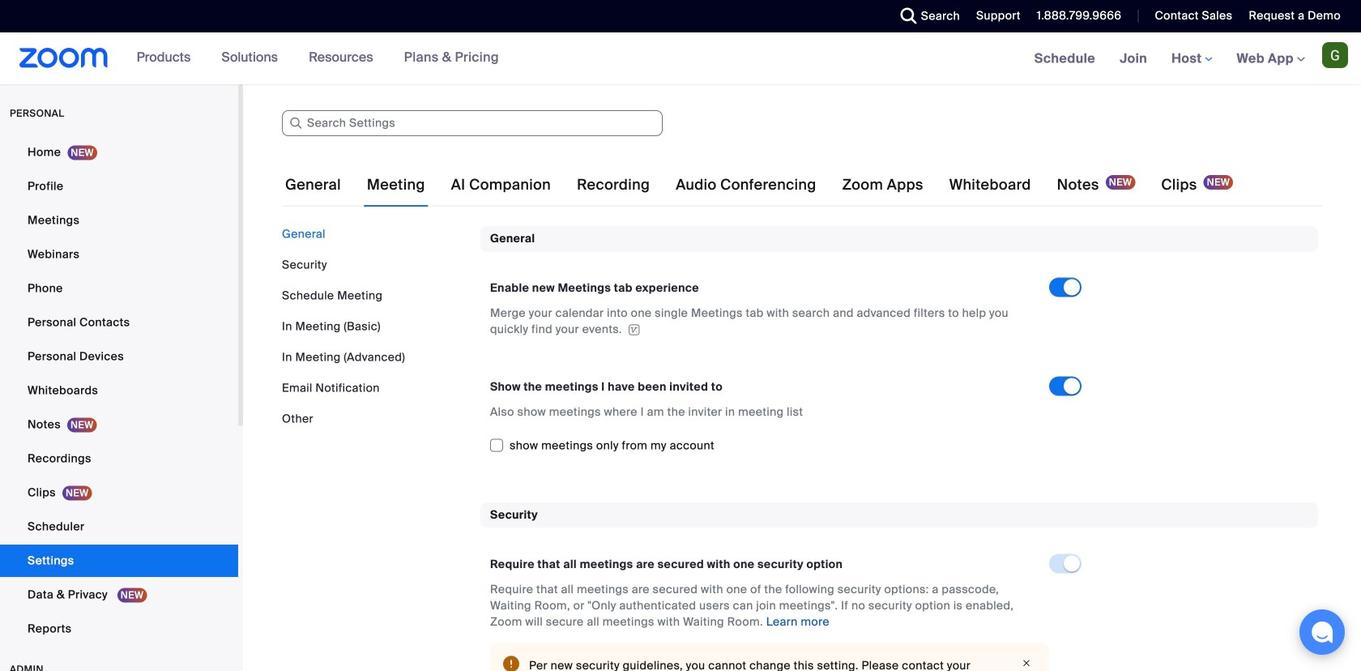 Task type: locate. For each thing, give the bounding box(es) containing it.
general element
[[481, 226, 1319, 476]]

zoom logo image
[[19, 48, 108, 68]]

meetings navigation
[[1022, 32, 1361, 85]]

application
[[490, 305, 1035, 337]]

banner
[[0, 32, 1361, 85]]

menu bar
[[282, 226, 468, 427]]

tabs of my account settings page tab list
[[282, 162, 1237, 207]]

warning image
[[503, 656, 519, 671]]

alert inside the security element
[[490, 643, 1049, 671]]

product information navigation
[[124, 32, 511, 84]]

profile picture image
[[1323, 42, 1349, 68]]

alert
[[490, 643, 1049, 671]]



Task type: describe. For each thing, give the bounding box(es) containing it.
Search Settings text field
[[282, 110, 663, 136]]

application inside general element
[[490, 305, 1035, 337]]

close image
[[1017, 656, 1037, 670]]

security element
[[481, 502, 1319, 671]]

open chat image
[[1311, 621, 1334, 643]]

personal menu menu
[[0, 136, 238, 647]]

support version for enable new meetings tab experience image
[[626, 324, 642, 336]]



Task type: vqa. For each thing, say whether or not it's contained in the screenshot.
Zoom Logo
yes



